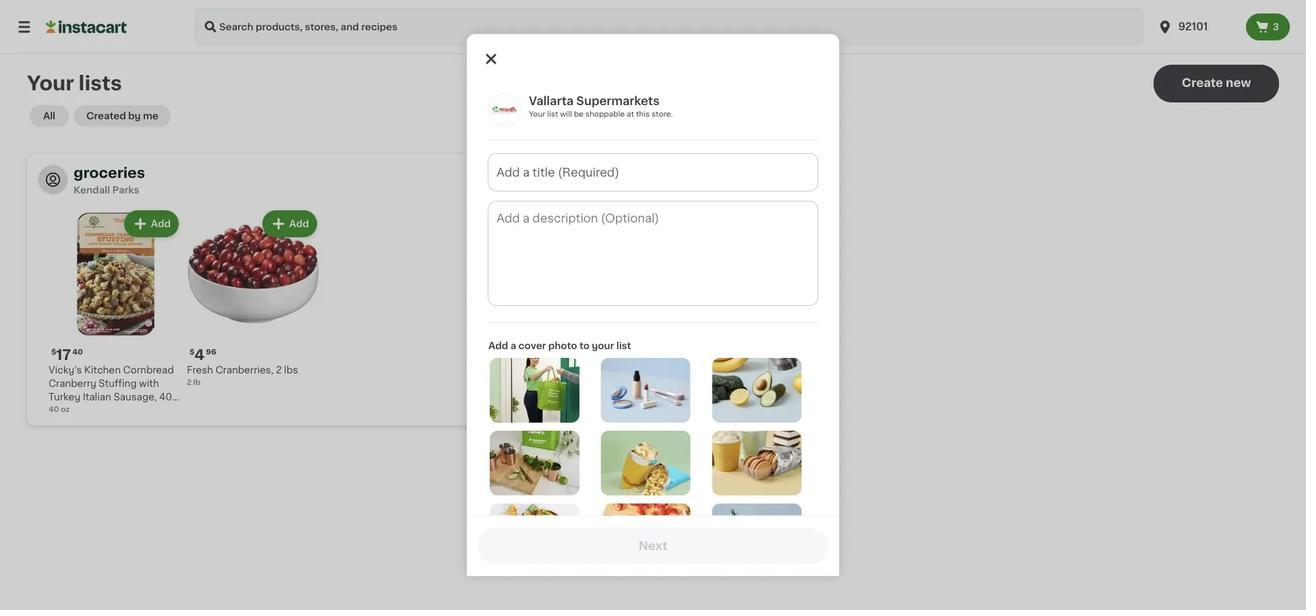 Task type: describe. For each thing, give the bounding box(es) containing it.
a wooden cutting board and knife, and a few sliced tomatoes and two whole tomatoes. image
[[601, 504, 691, 568]]

instacart logo image
[[46, 19, 127, 35]]

add button for 4
[[264, 212, 316, 236]]

pressed powder, foundation, lip stick, and makeup brushes. image
[[601, 358, 691, 423]]

a keyboard, mouse, notebook, cup of pencils, wire cable. image
[[712, 504, 802, 568]]

a bunch of kale, a sliced lemon, a half of an avocado, a cucumber, a bunch of bananas, and a blender. image
[[712, 358, 802, 423]]

created by me button
[[74, 105, 171, 127]]

0 horizontal spatial 40
[[49, 406, 59, 413]]

vicky's kitchen cornbread cranberry stuffing with turkey italian sausage, 40 oz
[[49, 366, 174, 416]]

2 for cranberries,
[[276, 366, 282, 375]]

a
[[511, 341, 516, 351]]

your
[[592, 341, 614, 351]]

with
[[139, 379, 159, 389]]

groceries
[[74, 166, 145, 180]]

40 inside $ 17 40
[[72, 349, 83, 356]]

lb
[[193, 379, 201, 386]]

create new
[[1182, 77, 1252, 89]]

17
[[56, 348, 71, 362]]

two bags of chips open. image
[[601, 431, 691, 496]]

vallarta supermarkets logo image
[[489, 93, 521, 126]]

stuffing
[[99, 379, 137, 389]]

cranberry
[[49, 379, 96, 389]]

parks
[[112, 186, 139, 195]]

supermarkets
[[577, 95, 660, 107]]

groceries kendall parks
[[74, 166, 145, 195]]

your inside vallarta supermarkets your list will be shoppable at this store.
[[529, 110, 546, 117]]

fresh
[[187, 366, 213, 375]]

3
[[1273, 22, 1280, 32]]

product group containing 4
[[187, 208, 320, 388]]

will
[[560, 110, 572, 117]]

Add a title (Required) text field
[[489, 154, 818, 191]]

created by me
[[86, 111, 158, 121]]

40 oz
[[49, 406, 70, 413]]

$ 17 40
[[51, 348, 83, 362]]

store.
[[652, 110, 673, 117]]

product group containing 17
[[49, 208, 182, 416]]

created
[[86, 111, 126, 121]]

show all 2 items
[[519, 175, 614, 187]]

cover
[[519, 341, 546, 351]]

2 for all
[[571, 175, 578, 187]]

kitchen
[[84, 366, 121, 375]]

all
[[43, 111, 55, 121]]



Task type: vqa. For each thing, say whether or not it's contained in the screenshot.
All button
yes



Task type: locate. For each thing, give the bounding box(es) containing it.
1 horizontal spatial add
[[289, 219, 309, 229]]

1 vertical spatial 2
[[276, 366, 282, 375]]

1 vertical spatial list
[[617, 341, 631, 351]]

all
[[555, 175, 568, 187]]

0 vertical spatial list
[[547, 110, 558, 117]]

0 horizontal spatial list
[[547, 110, 558, 117]]

add
[[151, 219, 171, 229], [289, 219, 309, 229], [489, 341, 508, 351]]

1 add button from the left
[[125, 212, 178, 236]]

0 horizontal spatial oz
[[49, 406, 60, 416]]

1 $ from the left
[[51, 349, 56, 356]]

40 inside vicky's kitchen cornbread cranberry stuffing with turkey italian sausage, 40 oz
[[159, 393, 172, 402]]

me
[[143, 111, 158, 121]]

2
[[571, 175, 578, 187], [276, 366, 282, 375], [187, 379, 192, 386]]

vicky's
[[49, 366, 82, 375]]

1 vertical spatial 40
[[159, 393, 172, 402]]

add a cover photo to your list
[[489, 341, 631, 351]]

lbs
[[284, 366, 298, 375]]

40 right 17
[[72, 349, 83, 356]]

1 horizontal spatial 2
[[276, 366, 282, 375]]

cranberries,
[[216, 366, 274, 375]]

1 horizontal spatial oz
[[61, 406, 70, 413]]

0 horizontal spatial $
[[51, 349, 56, 356]]

$ inside $ 17 40
[[51, 349, 56, 356]]

shoppable
[[586, 110, 625, 117]]

this
[[636, 110, 650, 117]]

new
[[1226, 77, 1252, 89]]

all button
[[30, 105, 69, 127]]

none text field inside list_add_items 'dialog'
[[489, 201, 818, 305]]

2 horizontal spatial add
[[489, 341, 508, 351]]

2 left lb
[[187, 379, 192, 386]]

0 horizontal spatial 2
[[187, 379, 192, 386]]

2 vertical spatial 2
[[187, 379, 192, 386]]

2 $ from the left
[[190, 349, 195, 356]]

$
[[51, 349, 56, 356], [190, 349, 195, 356]]

a bar of chocolate cut in half, a yellow pint of white ice cream, a green pint of white ice cream, an open pack of cookies, and a stack of ice cream sandwiches. image
[[712, 431, 802, 496]]

$ left 96
[[190, 349, 195, 356]]

1 horizontal spatial product group
[[187, 208, 320, 388]]

1 horizontal spatial add button
[[264, 212, 316, 236]]

2 vertical spatial 40
[[49, 406, 59, 413]]

1 product group from the left
[[49, 208, 182, 416]]

1 vertical spatial your
[[529, 110, 546, 117]]

40 right "sausage," at left bottom
[[159, 393, 172, 402]]

your lists
[[27, 74, 122, 93]]

your
[[27, 74, 74, 93], [529, 110, 546, 117]]

0 vertical spatial your
[[27, 74, 74, 93]]

vallarta supermarkets your list will be shoppable at this store.
[[529, 95, 673, 117]]

$ up vicky's
[[51, 349, 56, 356]]

1 horizontal spatial your
[[529, 110, 546, 117]]

add for 4
[[289, 219, 309, 229]]

40 down the turkey
[[49, 406, 59, 413]]

your down vallarta
[[529, 110, 546, 117]]

1 horizontal spatial $
[[190, 349, 195, 356]]

show
[[519, 175, 552, 187]]

by
[[128, 111, 141, 121]]

list_add_items dialog
[[467, 34, 840, 611]]

sausage,
[[114, 393, 157, 402]]

add for 17
[[151, 219, 171, 229]]

0 horizontal spatial product group
[[49, 208, 182, 416]]

$ for 17
[[51, 349, 56, 356]]

0 horizontal spatial add
[[151, 219, 171, 229]]

96
[[206, 349, 216, 356]]

list down vallarta
[[547, 110, 558, 117]]

add button for 17
[[125, 212, 178, 236]]

add button
[[125, 212, 178, 236], [264, 212, 316, 236]]

at
[[627, 110, 634, 117]]

2 add button from the left
[[264, 212, 316, 236]]

create
[[1182, 77, 1224, 89]]

turkey
[[49, 393, 80, 402]]

$ inside $ 4 96
[[190, 349, 195, 356]]

oz
[[61, 406, 70, 413], [49, 406, 60, 416]]

oz inside vicky's kitchen cornbread cranberry stuffing with turkey italian sausage, 40 oz
[[49, 406, 60, 416]]

$ for 4
[[190, 349, 195, 356]]

1 horizontal spatial list
[[617, 341, 631, 351]]

2 horizontal spatial 40
[[159, 393, 172, 402]]

0 horizontal spatial your
[[27, 74, 74, 93]]

None text field
[[489, 201, 818, 305]]

list right your
[[617, 341, 631, 351]]

list inside vallarta supermarkets your list will be shoppable at this store.
[[547, 110, 558, 117]]

product group
[[49, 208, 182, 416], [187, 208, 320, 388]]

add inside 'dialog'
[[489, 341, 508, 351]]

list
[[547, 110, 558, 117], [617, 341, 631, 351]]

your up all button
[[27, 74, 74, 93]]

0 vertical spatial 40
[[72, 349, 83, 356]]

a marble tabletop with a wooden cutting board of cut limes, copper cups, and vodka bottles. image
[[490, 431, 580, 496]]

40
[[72, 349, 83, 356], [159, 393, 172, 402], [49, 406, 59, 413]]

cornbread
[[123, 366, 174, 375]]

2 right all
[[571, 175, 578, 187]]

vallarta
[[529, 95, 574, 107]]

2 product group from the left
[[187, 208, 320, 388]]

items
[[581, 175, 614, 187]]

2 left lbs
[[276, 366, 282, 375]]

kendall
[[74, 186, 110, 195]]

1 horizontal spatial 40
[[72, 349, 83, 356]]

fresh cranberries, 2 lbs 2 lb
[[187, 366, 298, 386]]

bowl of nachos covered in cheese. image
[[490, 504, 580, 568]]

to
[[580, 341, 590, 351]]

$ 4 96
[[190, 348, 216, 362]]

create new button
[[1154, 65, 1280, 103]]

3 button
[[1246, 13, 1290, 40]]

a woman handing over a grocery bag to a customer through their front door. image
[[490, 358, 580, 423]]

0 vertical spatial 2
[[571, 175, 578, 187]]

lists
[[79, 74, 122, 93]]

0 horizontal spatial add button
[[125, 212, 178, 236]]

2 horizontal spatial 2
[[571, 175, 578, 187]]

4
[[195, 348, 205, 362]]

italian
[[83, 393, 111, 402]]

be
[[574, 110, 584, 117]]

photo
[[549, 341, 577, 351]]



